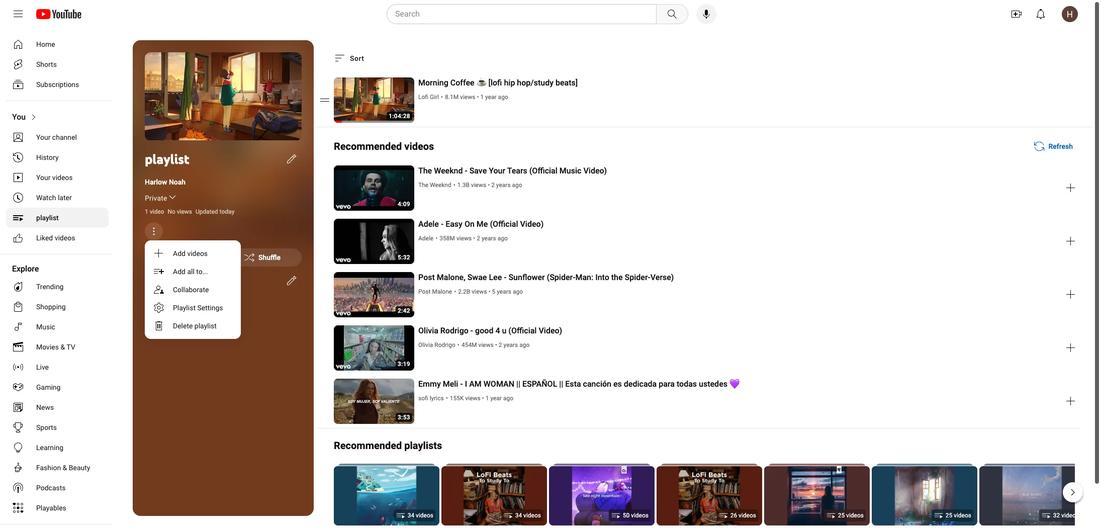 Task type: locate. For each thing, give the bounding box(es) containing it.
all
[[232, 93, 243, 100], [193, 253, 200, 261], [187, 267, 195, 275]]

1 horizontal spatial 25 videos link
[[872, 466, 978, 527]]

1 vertical spatial adele
[[418, 235, 434, 242]]

0 horizontal spatial play
[[178, 253, 191, 261]]

ago down sunflower
[[513, 288, 523, 295]]

|| left esta
[[559, 379, 563, 389]]

music
[[560, 166, 582, 176], [36, 323, 55, 331]]

the for the weeknd - save your tears (official music video)
[[418, 166, 432, 176]]

|| right woman
[[517, 379, 521, 389]]

add inside option
[[173, 267, 186, 275]]

2 horizontal spatial 2
[[499, 341, 502, 349]]

channel
[[52, 133, 77, 141]]

no
[[168, 208, 175, 215], [145, 275, 154, 283]]

ago down tears
[[512, 182, 522, 189]]

0 horizontal spatial 34
[[408, 512, 415, 519]]

add videos option
[[145, 244, 241, 262]]

& left beauty
[[63, 464, 67, 472]]

weeknd
[[434, 166, 463, 176], [430, 182, 452, 189]]

1 vertical spatial year
[[491, 395, 502, 402]]

rodrigo left 454m
[[435, 341, 456, 349]]

2 vertical spatial (official
[[509, 326, 537, 335]]

playlist settings option
[[145, 298, 241, 317]]

1 vertical spatial play
[[178, 253, 191, 261]]

years right 5
[[497, 288, 511, 295]]

1 vertical spatial rodrigo
[[435, 341, 456, 349]]

0 vertical spatial adele
[[418, 219, 439, 229]]

50
[[623, 512, 630, 519]]

(official right me
[[490, 219, 518, 229]]

0 vertical spatial the
[[418, 166, 432, 176]]

you
[[12, 112, 26, 122]]

0 horizontal spatial no
[[145, 275, 154, 283]]

updated
[[196, 208, 218, 215]]

history
[[36, 153, 59, 161]]

hip
[[504, 78, 515, 88]]

adele left the 358m
[[418, 235, 434, 242]]

podcasts
[[36, 484, 66, 492]]

0 vertical spatial post
[[418, 273, 435, 282]]

sort
[[350, 54, 364, 62]]

2 25 videos link from the left
[[872, 466, 978, 527]]

playlist up harlow noah
[[145, 150, 189, 167]]

(official
[[529, 166, 558, 176], [490, 219, 518, 229], [509, 326, 537, 335]]

olivia rodrigo • 454m views • 2 years ago
[[418, 341, 530, 349]]

rodrigo up 454m
[[441, 326, 469, 335]]

live link
[[6, 357, 109, 377], [6, 357, 109, 377]]

views
[[460, 94, 475, 101], [471, 182, 486, 189], [177, 208, 192, 215], [457, 235, 472, 242], [472, 288, 487, 295], [479, 341, 494, 349], [465, 395, 481, 402]]

2 vertical spatial video)
[[539, 326, 562, 335]]

the weeknd - save your tears (official music video)
[[418, 166, 607, 176]]

add for add videos
[[173, 249, 186, 257]]

0 horizontal spatial music
[[36, 323, 55, 331]]

add all to... option
[[145, 262, 241, 280]]

1 25 videos link from the left
[[764, 466, 870, 527]]

years down u
[[504, 341, 518, 349]]

list box
[[145, 240, 241, 339]]

news link
[[6, 397, 109, 417], [6, 397, 109, 417]]

2 vertical spatial 2
[[499, 341, 502, 349]]

year
[[485, 94, 497, 101], [491, 395, 502, 402]]

2 || from the left
[[559, 379, 563, 389]]

(official right u
[[509, 326, 537, 335]]

beats]
[[556, 78, 578, 88]]

2 vertical spatial all
[[187, 267, 195, 275]]

0 vertical spatial play
[[216, 93, 231, 100]]

2 horizontal spatial 1
[[486, 395, 489, 402]]

the
[[611, 273, 623, 282]]

1 down ☕️
[[481, 94, 484, 101]]

2 post from the top
[[418, 288, 431, 295]]

0 vertical spatial olivia
[[418, 326, 439, 335]]

post up post malone link
[[418, 273, 435, 282]]

subscriptions
[[36, 80, 79, 89]]

the
[[418, 166, 432, 176], [418, 182, 429, 189]]

good
[[475, 326, 494, 335]]

0 vertical spatial music
[[560, 166, 582, 176]]

no left description on the left
[[145, 275, 154, 283]]

the up 'the weeknd' link
[[418, 166, 432, 176]]

dedicada
[[624, 379, 657, 389]]

1 video no views updated today
[[145, 208, 235, 215]]

recommended up '4:09' link
[[334, 140, 402, 152]]

0 vertical spatial 1
[[481, 94, 484, 101]]

years down the weeknd - save your tears (official music video)
[[496, 182, 511, 189]]

1 vertical spatial play all link
[[145, 248, 221, 266]]

weeknd for •
[[430, 182, 452, 189]]

liked videos link
[[6, 228, 109, 248], [6, 228, 109, 248]]

add up add all to...
[[173, 249, 186, 257]]

views down am
[[465, 395, 481, 402]]

your up watch
[[36, 174, 50, 182]]

None search field
[[369, 4, 691, 24]]

Refresh text field
[[1049, 142, 1073, 150]]

1 vertical spatial weeknd
[[430, 182, 452, 189]]

years for 4
[[504, 341, 518, 349]]

1 vertical spatial (official
[[490, 219, 518, 229]]

(official for u
[[509, 326, 537, 335]]

liked
[[36, 234, 53, 242]]

man:
[[576, 273, 594, 282]]

(official for tears
[[529, 166, 558, 176]]

0 horizontal spatial 34 videos
[[408, 512, 434, 519]]

2 vertical spatial playlist
[[195, 322, 217, 330]]

1 add from the top
[[173, 249, 186, 257]]

1 25 videos from the left
[[838, 512, 864, 519]]

1 vertical spatial 2
[[477, 235, 480, 242]]

shopping link
[[6, 297, 109, 317], [6, 297, 109, 317]]

2 vertical spatial 1
[[486, 395, 489, 402]]

0 vertical spatial all
[[232, 93, 243, 100]]

weeknd up 'the weeknd' link
[[434, 166, 463, 176]]

verse)
[[651, 273, 674, 282]]

1 horizontal spatial 34
[[515, 512, 522, 519]]

1 olivia from the top
[[418, 326, 439, 335]]

the left 1.3b
[[418, 182, 429, 189]]

post left malone
[[418, 288, 431, 295]]

0 horizontal spatial 25 videos
[[838, 512, 864, 519]]

movies & tv link
[[6, 337, 109, 357], [6, 337, 109, 357]]

olivia up emmy
[[418, 341, 433, 349]]

8.1m
[[445, 94, 459, 101]]

ago for hop/study
[[498, 94, 508, 101]]

2 the from the top
[[418, 182, 429, 189]]

adele link
[[418, 234, 434, 243]]

1 adele from the top
[[418, 219, 439, 229]]

beauty
[[69, 464, 90, 472]]

delete playlist option
[[145, 317, 241, 335]]

your channel link
[[6, 127, 109, 147], [6, 127, 109, 147]]

2 recommended from the top
[[334, 440, 402, 452]]

& for beauty
[[63, 464, 67, 472]]

adele
[[418, 219, 439, 229], [418, 235, 434, 242]]

Shuffle text field
[[259, 253, 281, 261]]

views for post
[[472, 288, 487, 295]]

1 horizontal spatial ||
[[559, 379, 563, 389]]

1 vertical spatial recommended
[[334, 440, 402, 452]]

refresh button
[[1029, 137, 1081, 155]]

explore
[[12, 264, 39, 274]]

1 vertical spatial &
[[63, 464, 67, 472]]

views left updated
[[177, 208, 192, 215]]

1.3b
[[458, 182, 470, 189]]

canción
[[583, 379, 612, 389]]

• down on
[[473, 235, 475, 242]]

0 vertical spatial add
[[173, 249, 186, 257]]

1 vertical spatial olivia
[[418, 341, 433, 349]]

• left 5
[[489, 288, 491, 295]]

am
[[469, 379, 482, 389]]

tv
[[67, 343, 75, 351]]

1 horizontal spatial playlist
[[145, 150, 189, 167]]

- left i
[[460, 379, 463, 389]]

0 vertical spatial year
[[485, 94, 497, 101]]

0 vertical spatial playlist
[[145, 150, 189, 167]]

2 down adele - easy on me (official video)
[[477, 235, 480, 242]]

fashion
[[36, 464, 61, 472]]

playables
[[36, 504, 66, 512]]

(official right tears
[[529, 166, 558, 176]]

0 vertical spatial (official
[[529, 166, 558, 176]]

recommended down 3:53 link at the left of the page
[[334, 440, 402, 452]]

• down 4
[[495, 341, 497, 349]]

olivia up olivia rodrigo link
[[418, 326, 439, 335]]

2 for save
[[491, 182, 495, 189]]

1 vertical spatial play all
[[178, 253, 200, 261]]

💜
[[730, 379, 740, 389]]

add for add all to...
[[173, 267, 186, 275]]

2 horizontal spatial playlist
[[195, 322, 217, 330]]

& left tv
[[61, 343, 65, 351]]

0 vertical spatial recommended
[[334, 140, 402, 152]]

2 down 4
[[499, 341, 502, 349]]

2 adele from the top
[[418, 235, 434, 242]]

add inside option
[[173, 249, 186, 257]]

1 post from the top
[[418, 273, 435, 282]]

1 horizontal spatial no
[[168, 208, 175, 215]]

girl
[[430, 94, 439, 101]]

playlist down watch
[[36, 214, 59, 222]]

1 horizontal spatial 34 videos
[[515, 512, 541, 519]]

1 recommended from the top
[[334, 140, 402, 152]]

year for hip
[[485, 94, 497, 101]]

post for post malone • 2.2b views • 5 years ago
[[418, 288, 431, 295]]

0 horizontal spatial 1
[[145, 208, 148, 215]]

34
[[408, 512, 415, 519], [515, 512, 522, 519]]

post malone, swae lee - sunflower (spider-man: into the spider-verse)
[[418, 273, 674, 282]]

0 vertical spatial 2
[[491, 182, 495, 189]]

olivia for olivia rodrigo • 454m views • 2 years ago
[[418, 341, 433, 349]]

1 left video
[[145, 208, 148, 215]]

adele inside adele - easy on me (official video) link
[[418, 219, 439, 229]]

1 horizontal spatial 25 videos
[[946, 512, 972, 519]]

- left 'save'
[[465, 166, 468, 176]]

views down coffee
[[460, 94, 475, 101]]

shorts
[[36, 60, 57, 68]]

1:04:28 link
[[334, 77, 414, 124]]

0 horizontal spatial 25
[[838, 512, 845, 519]]

- for weeknd
[[465, 166, 468, 176]]

0 horizontal spatial 34 videos link
[[334, 466, 440, 527]]

1 horizontal spatial 2
[[491, 182, 495, 189]]

your up history
[[36, 133, 50, 141]]

4 minutes, 9 seconds element
[[398, 201, 410, 208]]

your for your channel
[[36, 133, 50, 141]]

home
[[36, 40, 55, 48]]

1 vertical spatial add
[[173, 267, 186, 275]]

2 down the weeknd - save your tears (official music video)
[[491, 182, 495, 189]]

155k
[[450, 395, 464, 402]]

the weeknd • 1.3b views • 2 years ago
[[418, 182, 522, 189]]

2:42
[[398, 307, 410, 314]]

adele for adele - easy on me (official video)
[[418, 219, 439, 229]]

2 34 videos link from the left
[[442, 466, 547, 527]]

learning
[[36, 444, 63, 452]]

gaming
[[36, 383, 61, 391]]

meli
[[443, 379, 458, 389]]

liked videos
[[36, 234, 75, 242]]

454m
[[462, 341, 477, 349]]

0 vertical spatial no
[[168, 208, 175, 215]]

5:32 link
[[334, 219, 414, 265]]

ago for sunflower
[[513, 288, 523, 295]]

1 34 from the left
[[408, 512, 415, 519]]

0 vertical spatial &
[[61, 343, 65, 351]]

0 horizontal spatial ||
[[517, 379, 521, 389]]

your right 'save'
[[489, 166, 506, 176]]

0 horizontal spatial playlist
[[36, 214, 59, 222]]

2 olivia from the top
[[418, 341, 433, 349]]

add down play all "text box"
[[173, 267, 186, 275]]

0 vertical spatial play all link
[[145, 52, 302, 149]]

• down ☕️
[[477, 94, 479, 101]]

me
[[477, 219, 488, 229]]

delete playlist
[[173, 322, 217, 330]]

list box containing add videos
[[145, 240, 241, 339]]

no right video
[[168, 208, 175, 215]]

1 horizontal spatial music
[[560, 166, 582, 176]]

fashion & beauty link
[[6, 458, 109, 478], [6, 458, 109, 478]]

• left 155k
[[446, 395, 448, 402]]

weeknd left 1.3b
[[430, 182, 452, 189]]

1 horizontal spatial play all
[[216, 93, 243, 100]]

- right lee
[[504, 273, 507, 282]]

0 vertical spatial weeknd
[[434, 166, 463, 176]]

playlist down settings
[[195, 322, 217, 330]]

3:19 link
[[334, 325, 414, 372]]

0 vertical spatial rodrigo
[[441, 326, 469, 335]]

para
[[659, 379, 675, 389]]

32
[[1053, 512, 1060, 519]]

post malone, swae lee - sunflower (spider-man: into the spider-verse) link
[[418, 272, 1061, 283]]

1 25 from the left
[[838, 512, 845, 519]]

1 horizontal spatial 34 videos link
[[442, 466, 547, 527]]

gaming link
[[6, 377, 109, 397], [6, 377, 109, 397]]

es
[[614, 379, 622, 389]]

1 down woman
[[486, 395, 489, 402]]

• right girl at the left top of the page
[[441, 94, 443, 101]]

adele up adele link
[[418, 219, 439, 229]]

0 horizontal spatial 25 videos link
[[764, 466, 870, 527]]

Play all text field
[[178, 253, 200, 261]]

• left 454m
[[458, 341, 460, 349]]

later
[[58, 194, 72, 202]]

||
[[517, 379, 521, 389], [559, 379, 563, 389]]

olivia rodrigo - good 4 u (official video)
[[418, 326, 562, 335]]

2 add from the top
[[173, 267, 186, 275]]

lofi girl • 8.1m views • 1 year ago
[[418, 94, 508, 101]]

ago for u
[[520, 341, 530, 349]]

views left 5
[[472, 288, 487, 295]]

watch later link
[[6, 188, 109, 208], [6, 188, 109, 208]]

collaborate
[[173, 285, 209, 293]]

• left 2.2b
[[454, 288, 456, 295]]

1 horizontal spatial 1
[[481, 94, 484, 101]]

add all to...
[[173, 267, 208, 275]]

videos inside option
[[187, 249, 208, 257]]

1:04:28
[[389, 113, 410, 120]]

ago down morning coffee ☕️ [lofi hip hop/study beats]
[[498, 94, 508, 101]]

- left good
[[471, 326, 473, 335]]

1 vertical spatial post
[[418, 288, 431, 295]]

watch
[[36, 194, 56, 202]]

playables link
[[6, 498, 109, 518], [6, 498, 109, 518]]

ago down olivia rodrigo - good 4 u (official video) on the bottom
[[520, 341, 530, 349]]

easy
[[446, 219, 463, 229]]

you link
[[6, 107, 109, 127], [6, 107, 109, 127]]

learning link
[[6, 438, 109, 458], [6, 438, 109, 458]]

views down good
[[479, 341, 494, 349]]

your for your videos
[[36, 174, 50, 182]]

years down me
[[482, 235, 496, 242]]

rodrigo for -
[[441, 326, 469, 335]]

1 the from the top
[[418, 166, 432, 176]]

views down 'save'
[[471, 182, 486, 189]]

1 horizontal spatial 25
[[946, 512, 953, 519]]

year down [lofi
[[485, 94, 497, 101]]

- left easy
[[441, 219, 444, 229]]

on
[[465, 219, 475, 229]]

ago down woman
[[503, 395, 514, 402]]

year down woman
[[491, 395, 502, 402]]

1 vertical spatial the
[[418, 182, 429, 189]]



Task type: describe. For each thing, give the bounding box(es) containing it.
ago for woman
[[503, 395, 514, 402]]

• right adele link
[[436, 235, 438, 242]]

all inside the add all to... option
[[187, 267, 195, 275]]

sofi lyrics link
[[418, 394, 445, 403]]

1 play all link from the top
[[145, 52, 302, 149]]

playlist inside option
[[195, 322, 217, 330]]

your inside the playlist "main content"
[[489, 166, 506, 176]]

• right 1.3b
[[488, 182, 490, 189]]

358m
[[440, 235, 455, 242]]

1 34 videos link from the left
[[334, 466, 440, 527]]

ago down adele - easy on me (official video)
[[498, 235, 508, 242]]

malone
[[432, 288, 452, 295]]

recommended for recommended playlists
[[334, 440, 402, 452]]

1 vertical spatial music
[[36, 323, 55, 331]]

- for meli
[[460, 379, 463, 389]]

1 vertical spatial playlist
[[36, 214, 59, 222]]

description
[[156, 275, 191, 283]]

1 vertical spatial video)
[[520, 219, 544, 229]]

[lofi
[[489, 78, 502, 88]]

0 horizontal spatial 2
[[477, 235, 480, 242]]

views for emmy
[[465, 395, 481, 402]]

3 minutes, 19 seconds element
[[398, 361, 410, 368]]

(spider-
[[547, 273, 576, 282]]

recommended for recommended videos
[[334, 140, 402, 152]]

2 25 from the left
[[946, 512, 953, 519]]

esta
[[565, 379, 581, 389]]

shuffle link
[[225, 248, 302, 266]]

1 vertical spatial no
[[145, 275, 154, 283]]

26 videos link
[[657, 466, 762, 527]]

harlow noah link
[[145, 177, 186, 187]]

views for morning
[[460, 94, 475, 101]]

morning coffee ☕️ [lofi hip hop/study beats]
[[418, 78, 578, 88]]

views for olivia
[[479, 341, 494, 349]]

no description
[[145, 275, 191, 283]]

2 25 videos from the left
[[946, 512, 972, 519]]

olivia for olivia rodrigo - good 4 u (official video)
[[418, 326, 439, 335]]

the weeknd link
[[418, 181, 452, 190]]

adele - easy on me (official video)
[[418, 219, 544, 229]]

harlow noah
[[145, 178, 186, 186]]

2 for good
[[499, 341, 502, 349]]

2.2b
[[458, 288, 470, 295]]

5:32
[[398, 254, 410, 261]]

years for -
[[497, 288, 511, 295]]

today
[[220, 208, 235, 215]]

hop/study
[[517, 78, 554, 88]]

2:42 link
[[334, 272, 414, 318]]

playlist
[[173, 304, 196, 312]]

Search text field
[[395, 8, 654, 21]]

3 minutes, 53 seconds element
[[398, 414, 410, 421]]

coffee
[[450, 78, 475, 88]]

your videos
[[36, 174, 73, 182]]

1 vertical spatial 1
[[145, 208, 148, 215]]

avatar image image
[[1062, 6, 1078, 22]]

2 34 videos from the left
[[515, 512, 541, 519]]

adele - easy on me (official video) link
[[418, 219, 1061, 230]]

1 34 videos from the left
[[408, 512, 434, 519]]

0 vertical spatial video)
[[584, 166, 607, 176]]

views down on
[[457, 235, 472, 242]]

0 vertical spatial play all
[[216, 93, 243, 100]]

2 34 from the left
[[515, 512, 522, 519]]

the weeknd - save your tears (official music video) link
[[418, 165, 1061, 177]]

0 horizontal spatial play all
[[178, 253, 200, 261]]

harlow
[[145, 178, 167, 186]]

views for the
[[471, 182, 486, 189]]

morning
[[418, 78, 448, 88]]

emmy meli - i am woman || español || esta canción es dedicada para todas ustedes 💜 link
[[418, 379, 1061, 390]]

5 minutes, 32 seconds element
[[398, 254, 410, 261]]

• down woman
[[482, 395, 484, 402]]

1 for emmy
[[486, 395, 489, 402]]

music inside the playlist "main content"
[[560, 166, 582, 176]]

playlist inside "main content"
[[145, 150, 189, 167]]

news
[[36, 403, 54, 411]]

private
[[145, 194, 167, 202]]

1 for morning
[[481, 94, 484, 101]]

lyrics
[[430, 395, 444, 402]]

delete
[[173, 322, 193, 330]]

3:19
[[398, 361, 410, 368]]

playlist settings
[[173, 304, 223, 312]]

• left 1.3b
[[454, 182, 456, 189]]

olivia rodrigo link
[[418, 340, 456, 350]]

emmy
[[418, 379, 441, 389]]

2 minutes, 42 seconds element
[[398, 307, 410, 314]]

years for your
[[496, 182, 511, 189]]

2 play all link from the top
[[145, 248, 221, 266]]

1 vertical spatial all
[[193, 253, 200, 261]]

year for am
[[491, 395, 502, 402]]

1 || from the left
[[517, 379, 521, 389]]

into
[[596, 273, 609, 282]]

settings
[[197, 304, 223, 312]]

1 horizontal spatial play
[[216, 93, 231, 100]]

playlist main content
[[42, 28, 1101, 528]]

noah
[[169, 178, 186, 186]]

the for the weeknd • 1.3b views • 2 years ago
[[418, 182, 429, 189]]

& for tv
[[61, 343, 65, 351]]

lofi
[[418, 94, 428, 101]]

live
[[36, 363, 49, 371]]

32 videos link
[[980, 466, 1085, 527]]

sports
[[36, 423, 57, 432]]

adele for adele • 358m views • 2 years ago
[[418, 235, 434, 242]]

movies
[[36, 343, 59, 351]]

add videos
[[173, 249, 208, 257]]

4:09 link
[[334, 165, 414, 212]]

sofi lyrics • 155k views • 1 year ago
[[418, 395, 514, 402]]

- for rodrigo
[[471, 326, 473, 335]]

3:53 link
[[334, 379, 414, 425]]

todas
[[677, 379, 697, 389]]

shopping
[[36, 303, 66, 311]]

fashion & beauty
[[36, 464, 90, 472]]

4
[[496, 326, 500, 335]]

playlists
[[405, 440, 442, 452]]

ago for tears
[[512, 182, 522, 189]]

post malone • 2.2b views • 5 years ago
[[418, 288, 523, 295]]

shuffle
[[259, 253, 281, 261]]

collaborate option
[[145, 280, 241, 298]]

rodrigo for •
[[435, 341, 456, 349]]

private button
[[145, 189, 179, 207]]

26
[[731, 512, 737, 519]]

woman
[[484, 379, 515, 389]]

post for post malone, swae lee - sunflower (spider-man: into the spider-verse)
[[418, 273, 435, 282]]

weeknd for -
[[434, 166, 463, 176]]

tears
[[507, 166, 527, 176]]

recommended videos
[[334, 140, 434, 152]]

u
[[502, 326, 507, 335]]

1 hour, 4 minutes, 28 seconds element
[[389, 113, 410, 120]]

i
[[465, 379, 467, 389]]

watch later
[[36, 194, 72, 202]]



Task type: vqa. For each thing, say whether or not it's contained in the screenshot.
first 'UNLIMITED' from the right
no



